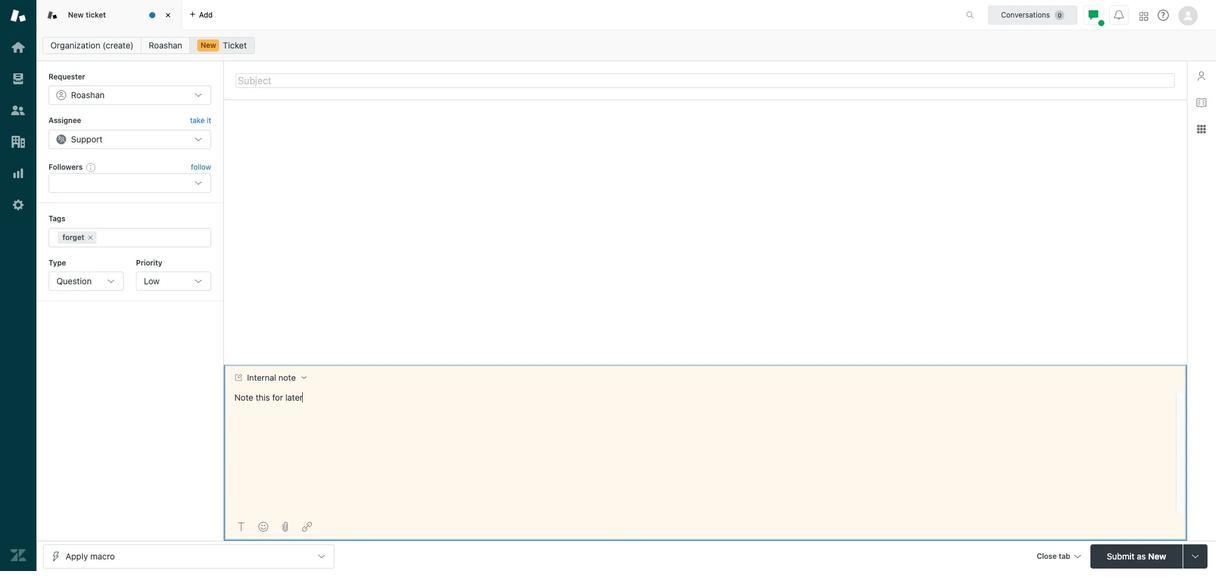 Task type: locate. For each thing, give the bounding box(es) containing it.
customers image
[[10, 103, 26, 118]]

internal note button
[[224, 366, 317, 391]]

organizations image
[[10, 134, 26, 150]]

conversations button
[[988, 5, 1078, 25]]

followers
[[49, 163, 83, 172]]

roashan link
[[141, 37, 190, 54]]

add button
[[182, 0, 220, 30]]

macro
[[90, 552, 115, 562]]

0 horizontal spatial roashan
[[71, 90, 105, 100]]

submit as new
[[1108, 552, 1167, 562]]

later
[[285, 393, 303, 403]]

main element
[[0, 0, 36, 572]]

button displays agent's chat status as online. image
[[1089, 10, 1099, 20]]

insert emojis image
[[259, 523, 268, 532]]

get started image
[[10, 39, 26, 55]]

internal
[[247, 374, 276, 383]]

get help image
[[1158, 10, 1169, 21]]

follow
[[191, 163, 211, 172]]

tabs tab list
[[36, 0, 954, 30]]

0 vertical spatial roashan
[[149, 40, 182, 50]]

new
[[68, 10, 84, 19], [201, 41, 216, 50], [1149, 552, 1167, 562]]

new ticket tab
[[36, 0, 182, 30]]

new inside "tab"
[[68, 10, 84, 19]]

zendesk products image
[[1140, 12, 1149, 20]]

as
[[1138, 552, 1146, 562]]

take it
[[190, 116, 211, 125]]

take it button
[[190, 115, 211, 127]]

new for new ticket
[[68, 10, 84, 19]]

ticket
[[86, 10, 106, 19]]

question
[[56, 276, 92, 287]]

low
[[144, 276, 160, 287]]

1 horizontal spatial roashan
[[149, 40, 182, 50]]

(create)
[[103, 40, 134, 50]]

2 vertical spatial new
[[1149, 552, 1167, 562]]

reporting image
[[10, 166, 26, 182]]

add link (cmd k) image
[[302, 523, 312, 532]]

roashan
[[149, 40, 182, 50], [71, 90, 105, 100]]

1 vertical spatial new
[[201, 41, 216, 50]]

ticket
[[223, 40, 247, 50]]

1 horizontal spatial new
[[201, 41, 216, 50]]

roashan down requester
[[71, 90, 105, 100]]

0 vertical spatial new
[[68, 10, 84, 19]]

it
[[207, 116, 211, 125]]

roashan down close icon
[[149, 40, 182, 50]]

Internal note composer text field
[[230, 391, 1173, 417]]

new inside secondary element
[[201, 41, 216, 50]]

this
[[256, 393, 270, 403]]

close tab
[[1037, 552, 1071, 561]]

1 vertical spatial roashan
[[71, 90, 105, 100]]

followers element
[[49, 174, 211, 193]]

0 horizontal spatial new
[[68, 10, 84, 19]]



Task type: vqa. For each thing, say whether or not it's contained in the screenshot.
Get Started 'Icon'
yes



Task type: describe. For each thing, give the bounding box(es) containing it.
views image
[[10, 71, 26, 87]]

note
[[235, 393, 253, 403]]

organization (create) button
[[43, 37, 142, 54]]

new ticket
[[68, 10, 106, 19]]

conversations
[[1002, 10, 1051, 19]]

requester element
[[49, 86, 211, 105]]

2 horizontal spatial new
[[1149, 552, 1167, 562]]

new for new
[[201, 41, 216, 50]]

add attachment image
[[281, 523, 290, 532]]

zendesk support image
[[10, 8, 26, 24]]

close tab button
[[1032, 545, 1086, 571]]

apply macro
[[66, 552, 115, 562]]

customer context image
[[1197, 71, 1207, 81]]

admin image
[[10, 197, 26, 213]]

note
[[279, 374, 296, 383]]

assignee element
[[49, 130, 211, 149]]

requester
[[49, 72, 85, 81]]

organization
[[50, 40, 100, 50]]

close
[[1037, 552, 1057, 561]]

remove image
[[87, 234, 94, 241]]

submit
[[1108, 552, 1135, 562]]

tags
[[49, 214, 65, 224]]

apply
[[66, 552, 88, 562]]

knowledge image
[[1197, 98, 1207, 107]]

take
[[190, 116, 205, 125]]

info on adding followers image
[[86, 163, 96, 172]]

tab
[[1059, 552, 1071, 561]]

priority
[[136, 258, 162, 267]]

minimize composer image
[[701, 360, 710, 370]]

roashan inside requester 'element'
[[71, 90, 105, 100]]

question button
[[49, 272, 124, 291]]

forget
[[63, 233, 84, 242]]

type
[[49, 258, 66, 267]]

notifications image
[[1115, 10, 1124, 20]]

support
[[71, 134, 103, 144]]

zendesk image
[[10, 548, 26, 564]]

internal note
[[247, 374, 296, 383]]

displays possible ticket submission types image
[[1191, 552, 1201, 562]]

assignee
[[49, 116, 81, 125]]

apps image
[[1197, 124, 1207, 134]]

format text image
[[237, 523, 247, 532]]

roashan inside "link"
[[149, 40, 182, 50]]

close image
[[162, 9, 174, 21]]

follow button
[[191, 162, 211, 173]]

note this for later
[[235, 393, 303, 403]]

Subject field
[[236, 73, 1175, 88]]

secondary element
[[36, 33, 1217, 58]]

for
[[272, 393, 283, 403]]

low button
[[136, 272, 211, 291]]

add
[[199, 10, 213, 19]]

organization (create)
[[50, 40, 134, 50]]



